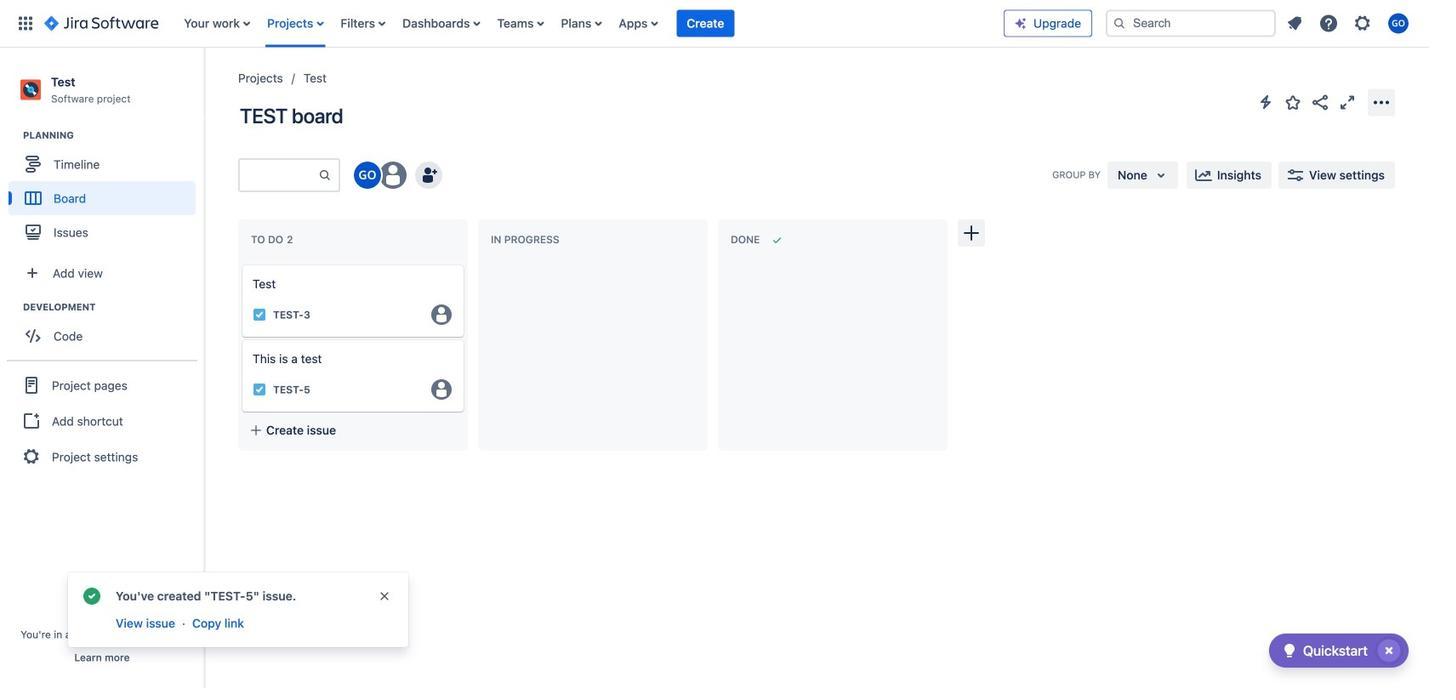 Task type: locate. For each thing, give the bounding box(es) containing it.
star test board image
[[1283, 92, 1303, 113]]

heading
[[23, 129, 203, 142], [23, 301, 203, 314]]

list
[[175, 0, 1004, 47], [1280, 8, 1419, 39]]

0 vertical spatial group
[[9, 129, 203, 255]]

automations menu button icon image
[[1256, 92, 1276, 112]]

notifications image
[[1285, 13, 1305, 34]]

2 task image from the top
[[253, 383, 266, 396]]

1 vertical spatial group
[[9, 301, 203, 358]]

1 task image from the top
[[253, 308, 266, 322]]

create issue image
[[231, 254, 251, 274]]

appswitcher icon image
[[15, 13, 36, 34]]

1 heading from the top
[[23, 129, 203, 142]]

1 vertical spatial task image
[[253, 383, 266, 396]]

more image
[[1372, 92, 1392, 113]]

banner
[[0, 0, 1429, 48]]

your profile and settings image
[[1389, 13, 1409, 34]]

None search field
[[1106, 10, 1276, 37]]

jira software image
[[44, 13, 158, 34], [44, 13, 158, 34]]

task image
[[253, 308, 266, 322], [253, 383, 266, 396]]

list item
[[677, 0, 735, 47]]

0 vertical spatial heading
[[23, 129, 203, 142]]

0 horizontal spatial list
[[175, 0, 1004, 47]]

group
[[9, 129, 203, 255], [9, 301, 203, 358], [7, 360, 197, 481]]

planning image
[[3, 125, 23, 146]]

2 heading from the top
[[23, 301, 203, 314]]

Search field
[[1106, 10, 1276, 37]]

0 vertical spatial task image
[[253, 308, 266, 322]]

heading for group related to 'planning' image
[[23, 129, 203, 142]]

enter full screen image
[[1337, 92, 1358, 113]]

settings image
[[1353, 13, 1373, 34]]

1 vertical spatial heading
[[23, 301, 203, 314]]

check image
[[1280, 641, 1300, 661]]



Task type: vqa. For each thing, say whether or not it's contained in the screenshot.
The Search This Board 'text field'
yes



Task type: describe. For each thing, give the bounding box(es) containing it.
group for development image
[[9, 301, 203, 358]]

to do element
[[251, 234, 297, 246]]

primary element
[[10, 0, 1004, 47]]

search image
[[1113, 17, 1126, 30]]

2 vertical spatial group
[[7, 360, 197, 481]]

sidebar element
[[0, 48, 204, 688]]

1 horizontal spatial list
[[1280, 8, 1419, 39]]

success image
[[82, 586, 102, 607]]

development image
[[3, 297, 23, 318]]

add people image
[[419, 165, 439, 185]]

heading for group associated with development image
[[23, 301, 203, 314]]

create column image
[[961, 223, 982, 243]]

dismiss image
[[378, 590, 391, 603]]

group for 'planning' image
[[9, 129, 203, 255]]

dismiss quickstart image
[[1376, 637, 1403, 664]]

help image
[[1319, 13, 1339, 34]]

Search this board text field
[[240, 160, 318, 191]]

sidebar navigation image
[[185, 68, 223, 102]]



